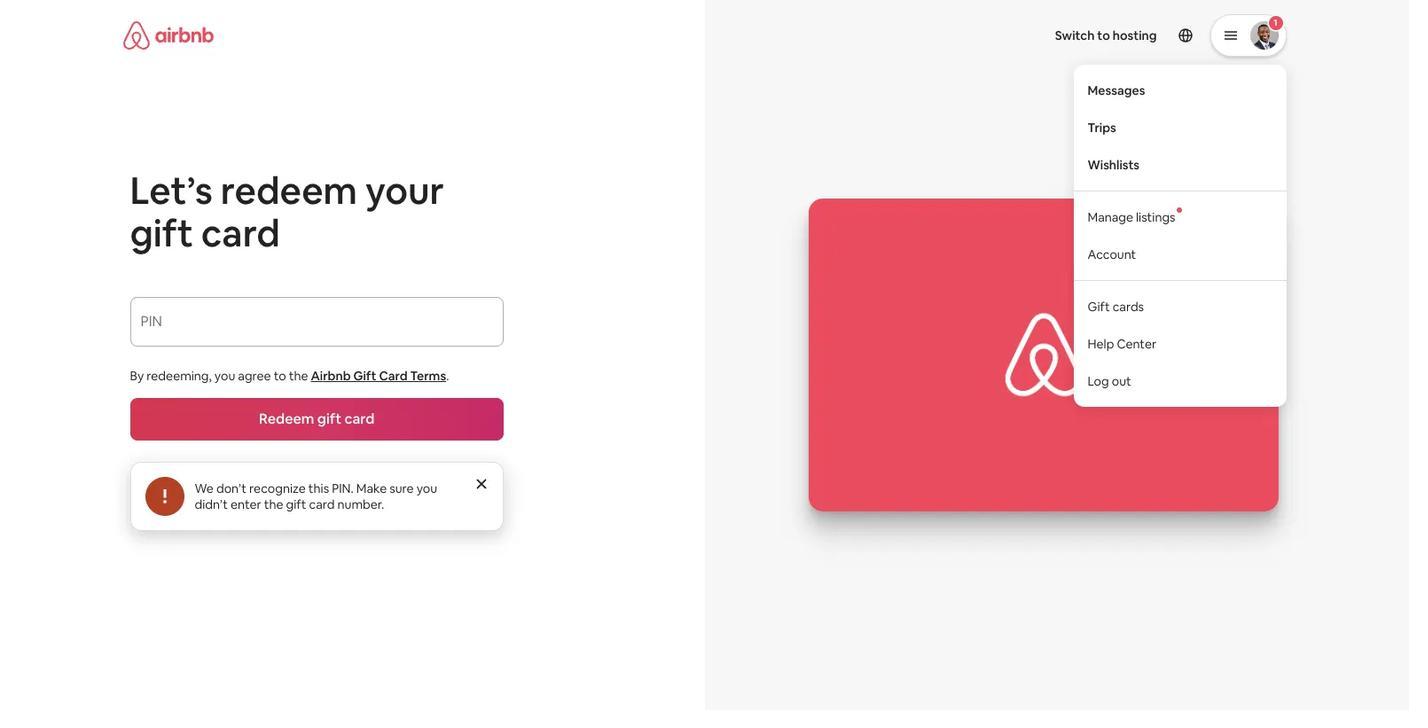 Task type: vqa. For each thing, say whether or not it's contained in the screenshot.
the middle Show More
no



Task type: describe. For each thing, give the bounding box(es) containing it.
0 horizontal spatial to
[[274, 368, 286, 384]]

help center
[[1088, 336, 1157, 352]]

wishlists
[[1088, 157, 1140, 173]]

enter
[[231, 496, 261, 512]]

number.
[[337, 496, 384, 512]]

help center link
[[1074, 325, 1286, 362]]

gift inside gift cards link
[[1088, 299, 1110, 315]]

messages
[[1088, 82, 1145, 98]]

you inside the we don't recognize this pin. make sure you didn't enter the gift card number.
[[417, 480, 437, 496]]

account
[[1088, 246, 1136, 262]]

airbnb gift card terms link
[[311, 368, 446, 384]]

manage listings link
[[1074, 198, 1286, 236]]

gift cards
[[1088, 299, 1144, 315]]

log out button
[[1074, 362, 1286, 400]]

let's redeem your gift card
[[130, 166, 444, 257]]

manage
[[1088, 209, 1133, 225]]

let's
[[130, 166, 213, 214]]

account link
[[1074, 236, 1286, 273]]

we
[[195, 480, 214, 496]]

messages link
[[1074, 71, 1286, 109]]

redeeming,
[[147, 368, 212, 384]]

profile element
[[726, 0, 1286, 407]]

recognize
[[249, 480, 306, 496]]

out
[[1112, 373, 1132, 389]]

card inside the we don't recognize this pin. make sure you didn't enter the gift card number.
[[309, 496, 335, 512]]

hosting
[[1113, 27, 1157, 43]]

wishlists link
[[1074, 146, 1286, 183]]

.
[[446, 368, 449, 384]]

terms
[[410, 368, 446, 384]]

to inside profile element
[[1097, 27, 1110, 43]]



Task type: locate. For each thing, give the bounding box(es) containing it.
1 button
[[1210, 14, 1286, 57]]

the
[[289, 368, 308, 384], [264, 496, 283, 512]]

sure
[[390, 480, 414, 496]]

gift left cards
[[1088, 299, 1110, 315]]

trips
[[1088, 119, 1116, 135]]

1 vertical spatial gift
[[353, 368, 377, 384]]

don't
[[216, 480, 247, 496]]

log out
[[1088, 373, 1132, 389]]

switch
[[1055, 27, 1095, 43]]

1 horizontal spatial card
[[309, 496, 335, 512]]

example gift card image
[[809, 199, 1279, 512], [809, 199, 1279, 512]]

0 vertical spatial gift
[[130, 209, 193, 257]]

1 vertical spatial to
[[274, 368, 286, 384]]

1 horizontal spatial gift
[[1088, 299, 1110, 315]]

the left airbnb
[[289, 368, 308, 384]]

by redeeming, you agree to the airbnb gift card terms .
[[130, 368, 449, 384]]

card
[[379, 368, 408, 384]]

to right agree
[[274, 368, 286, 384]]

1 horizontal spatial to
[[1097, 27, 1110, 43]]

card inside let's redeem your gift card
[[201, 209, 280, 257]]

you left agree
[[214, 368, 235, 384]]

by
[[130, 368, 144, 384]]

airbnb
[[311, 368, 351, 384]]

1 vertical spatial gift
[[286, 496, 306, 512]]

your
[[365, 166, 444, 214]]

pin.
[[332, 480, 354, 496]]

make
[[356, 480, 387, 496]]

to right switch on the top
[[1097, 27, 1110, 43]]

None text field
[[141, 320, 493, 337]]

0 vertical spatial the
[[289, 368, 308, 384]]

1 vertical spatial the
[[264, 496, 283, 512]]

we don't recognize this pin. make sure you didn't enter the gift card number.
[[195, 480, 437, 512]]

0 horizontal spatial gift
[[353, 368, 377, 384]]

0 horizontal spatial the
[[264, 496, 283, 512]]

trips link
[[1074, 109, 1286, 146]]

cards
[[1113, 299, 1144, 315]]

card
[[201, 209, 280, 257], [309, 496, 335, 512]]

0 vertical spatial to
[[1097, 27, 1110, 43]]

redeem
[[221, 166, 357, 214]]

switch to hosting link
[[1045, 17, 1168, 54]]

listings
[[1136, 209, 1176, 225]]

0 vertical spatial card
[[201, 209, 280, 257]]

you right sure
[[417, 480, 437, 496]]

0 vertical spatial gift
[[1088, 299, 1110, 315]]

gift inside the we don't recognize this pin. make sure you didn't enter the gift card number.
[[286, 496, 306, 512]]

0 horizontal spatial card
[[201, 209, 280, 257]]

1
[[1274, 17, 1278, 28]]

agree
[[238, 368, 271, 384]]

gift inside let's redeem your gift card
[[130, 209, 193, 257]]

0 horizontal spatial gift
[[130, 209, 193, 257]]

switch to hosting
[[1055, 27, 1157, 43]]

didn't
[[195, 496, 228, 512]]

1 horizontal spatial gift
[[286, 496, 306, 512]]

1 vertical spatial you
[[417, 480, 437, 496]]

gift
[[1088, 299, 1110, 315], [353, 368, 377, 384]]

manage listings
[[1088, 209, 1176, 225]]

1 vertical spatial card
[[309, 496, 335, 512]]

1 horizontal spatial the
[[289, 368, 308, 384]]

help
[[1088, 336, 1114, 352]]

this
[[309, 480, 329, 496]]

you
[[214, 368, 235, 384], [417, 480, 437, 496]]

the right enter
[[264, 496, 283, 512]]

gift left card
[[353, 368, 377, 384]]

the inside the we don't recognize this pin. make sure you didn't enter the gift card number.
[[264, 496, 283, 512]]

0 vertical spatial you
[[214, 368, 235, 384]]

we don't recognize this pin. make sure you didn't enter the gift card number. group
[[130, 462, 504, 531]]

gift cards link
[[1074, 288, 1286, 325]]

1 horizontal spatial you
[[417, 480, 437, 496]]

log
[[1088, 373, 1109, 389]]

to
[[1097, 27, 1110, 43], [274, 368, 286, 384]]

center
[[1117, 336, 1157, 352]]

gift
[[130, 209, 193, 257], [286, 496, 306, 512]]

0 horizontal spatial you
[[214, 368, 235, 384]]

has notifications image
[[1177, 207, 1182, 213]]



